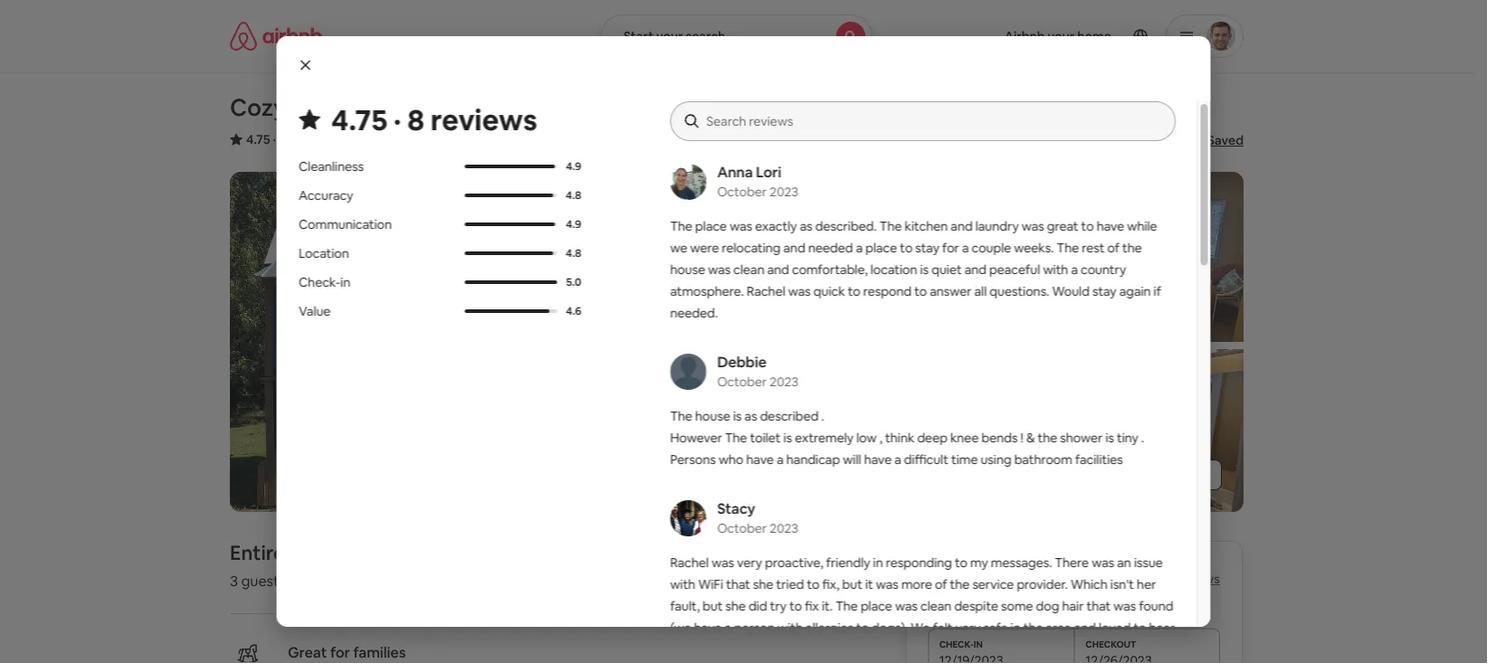 Task type: locate. For each thing, give the bounding box(es) containing it.
stacy october 2023
[[717, 499, 799, 537]]

of right more
[[935, 577, 947, 593]]

0 vertical spatial reviews
[[430, 101, 537, 139]]

0 horizontal spatial she
[[725, 599, 746, 615]]

2023 up described
[[770, 374, 799, 390]]

0 vertical spatial 4.9
[[566, 159, 581, 173]]

0 vertical spatial of
[[1108, 240, 1120, 256]]

was down more
[[895, 599, 918, 615]]

great for families
[[288, 643, 406, 662]]

facilities
[[1075, 452, 1123, 468]]

a
[[856, 240, 863, 256], [962, 240, 969, 256], [1071, 262, 1078, 278], [777, 452, 784, 468], [894, 452, 901, 468], [724, 620, 731, 637], [670, 642, 677, 658], [779, 642, 785, 658], [848, 642, 855, 658], [931, 642, 937, 658]]

as inside the place was exactly as described. the kitchen and laundry was great to have while we were relocating and needed a place to stay for a couple weeks. the rest of the house was clean and comfortable, location is quiet and peaceful with a country atmosphere. rachel was quick to respond to answer all questions. would stay again if needed.
[[800, 218, 813, 235]]

0 horizontal spatial ·
[[273, 131, 276, 148]]

2023 inside the stacy october 2023
[[770, 521, 799, 537]]

share
[[1135, 132, 1168, 149]]

1 vertical spatial reviews
[[1175, 571, 1221, 588]]

cleanliness
[[298, 158, 364, 175]]

using
[[981, 452, 1012, 468]]

1 vertical spatial 4.9
[[566, 217, 581, 231]]

but left it
[[842, 577, 863, 593]]

cozy country cabin image 2 image
[[744, 172, 991, 342]]

it.
[[822, 599, 833, 615]]

was down isn't
[[1114, 599, 1136, 615]]

october down debbie
[[717, 374, 767, 390]]

0 horizontal spatial .
[[821, 408, 824, 425]]

0 horizontal spatial reviews
[[430, 101, 537, 139]]

4.8 for accuracy
[[566, 188, 581, 202]]

the down 'great'
[[1057, 240, 1079, 256]]

1 horizontal spatial ·
[[393, 101, 401, 139]]

1 horizontal spatial 8
[[1165, 571, 1172, 588]]

is inside the place was exactly as described. the kitchen and laundry was great to have while we were relocating and needed a place to stay for a couple weeks. the rest of the house was clean and comfortable, location is quiet and peaceful with a country atmosphere. rachel was quick to respond to answer all questions. would stay again if needed.
[[920, 262, 929, 278]]

2 horizontal spatial for
[[1090, 642, 1107, 658]]

a up would
[[1071, 262, 1078, 278]]

0 vertical spatial as
[[800, 218, 813, 235]]

weeks.
[[1014, 240, 1054, 256]]

1 vertical spatial 2023
[[770, 374, 799, 390]]

clean down relocating
[[733, 262, 764, 278]]

in
[[340, 274, 350, 291], [873, 555, 883, 571], [1011, 620, 1021, 637]]

and
[[951, 218, 973, 235], [783, 240, 805, 256], [767, 262, 789, 278], [965, 262, 987, 278], [1074, 620, 1096, 637], [1001, 642, 1023, 658]]

1 horizontal spatial rachel
[[747, 283, 785, 300]]

for right great
[[330, 643, 350, 662]]

0 vertical spatial october
[[717, 184, 767, 200]]

have inside rachel was very proactive, friendly in responding to my messages. there was an issue with wifi that she tried to fix, but it was more of the service provider. which isn't her fault, but she did try to fix it. the place was clean despite some dog hair that was found (we have a person with allergies to dogs). we felt very safe in the area and loved to hear a donkey hollering a few times a day. overall, a good stay and cheap find for wed
[[694, 620, 722, 637]]

saved
[[1208, 132, 1244, 149]]

1 vertical spatial 4.75 · 8 reviews
[[1131, 571, 1221, 588]]

the left kitchen
[[880, 218, 902, 235]]

as
[[800, 218, 813, 235], [744, 408, 757, 425]]

house inside the place was exactly as described. the kitchen and laundry was great to have while we were relocating and needed a place to stay for a couple weeks. the rest of the house was clean and comfortable, location is quiet and peaceful with a country atmosphere. rachel was quick to respond to answer all questions. would stay again if needed.
[[670, 262, 705, 278]]

1 horizontal spatial but
[[842, 577, 863, 593]]

of inside the place was exactly as described. the kitchen and laundry was great to have while we were relocating and needed a place to stay for a couple weeks. the rest of the house was clean and comfortable, location is quiet and peaceful with a country atmosphere. rachel was quick to respond to answer all questions. would stay again if needed.
[[1108, 240, 1120, 256]]

have down toilet at the right bottom of the page
[[746, 452, 774, 468]]

1 horizontal spatial of
[[1108, 240, 1120, 256]]

the up despite
[[950, 577, 970, 593]]

reviews
[[430, 101, 537, 139], [1175, 571, 1221, 588]]

with up would
[[1043, 262, 1069, 278]]

entire home hosted by rachel 3 guests
[[230, 540, 507, 590]]

that down "which"
[[1087, 599, 1111, 615]]

location
[[298, 245, 349, 262]]

october down stacy
[[717, 521, 767, 537]]

cozy country cabin image 1 image
[[230, 172, 737, 512]]

wifi
[[698, 577, 723, 593]]

1 horizontal spatial with
[[778, 620, 803, 637]]

that right wifi
[[726, 577, 750, 593]]

day.
[[858, 642, 881, 658]]

reviews inside dialog
[[430, 101, 537, 139]]

2 horizontal spatial in
[[1011, 620, 1021, 637]]

of right rest
[[1108, 240, 1120, 256]]

4.9 for communication
[[566, 217, 581, 231]]

2 horizontal spatial 4.75
[[1131, 571, 1155, 588]]

stay down country
[[1093, 283, 1117, 300]]

the right it.
[[836, 599, 858, 615]]

and down couple
[[965, 262, 987, 278]]

1 4.8 from the top
[[566, 188, 581, 202]]

. up extremely
[[821, 408, 824, 425]]

0 horizontal spatial all
[[974, 283, 987, 300]]

1 horizontal spatial all
[[1150, 467, 1163, 483]]

4.75 for 4.75 · 8 reviews
[[331, 101, 387, 139]]

4.9 for cleanliness
[[566, 159, 581, 173]]

in up it
[[873, 555, 883, 571]]

2 4.9 from the top
[[566, 217, 581, 231]]

4.75 down cozy
[[246, 131, 270, 148]]

1 vertical spatial in
[[873, 555, 883, 571]]

0 horizontal spatial 8
[[407, 101, 424, 139]]

for up "quiet"
[[942, 240, 959, 256]]

with up fault,
[[670, 577, 695, 593]]

very down despite
[[956, 620, 981, 637]]

as up toilet at the right bottom of the page
[[744, 408, 757, 425]]

1 horizontal spatial clean
[[921, 599, 952, 615]]

have up rest
[[1097, 218, 1124, 235]]

persons
[[670, 452, 716, 468]]

the
[[670, 218, 692, 235], [880, 218, 902, 235], [1057, 240, 1079, 256], [670, 408, 692, 425], [725, 430, 747, 446], [836, 599, 858, 615]]

for right find
[[1090, 642, 1107, 658]]

0 horizontal spatial very
[[737, 555, 762, 571]]

there
[[1055, 555, 1089, 571]]

anna lori image
[[670, 164, 706, 200], [670, 164, 706, 200]]

1 horizontal spatial very
[[956, 620, 981, 637]]

1 vertical spatial with
[[670, 577, 695, 593]]

place up were
[[695, 218, 727, 235]]

anna lori october 2023
[[717, 163, 799, 200]]

for inside the place was exactly as described. the kitchen and laundry was great to have while we were relocating and needed a place to stay for a couple weeks. the rest of the house was clean and comfortable, location is quiet and peaceful with a country atmosphere. rachel was quick to respond to answer all questions. would stay again if needed.
[[942, 240, 959, 256]]

was up atmosphere.
[[708, 262, 731, 278]]

have up donkey
[[694, 620, 722, 637]]

1 horizontal spatial as
[[800, 218, 813, 235]]

dog
[[1036, 599, 1059, 615]]

very up did
[[737, 555, 762, 571]]

1 2023 from the top
[[770, 184, 799, 200]]

again
[[1120, 283, 1151, 300]]

fix
[[805, 599, 819, 615]]

start
[[624, 28, 654, 44]]

2 horizontal spatial with
[[1043, 262, 1069, 278]]

she left did
[[725, 599, 746, 615]]

place up location
[[866, 240, 897, 256]]

the right &
[[1038, 430, 1058, 446]]

1 horizontal spatial for
[[942, 240, 959, 256]]

location
[[871, 262, 917, 278]]

rachel was very proactive, friendly in responding to my messages. there was an issue with wifi that she tried to fix, but it was more of the service provider. which isn't her fault, but she did try to fix it. the place was clean despite some dog hair that was found (we have a person with allergies to dogs). we felt very safe in the area and loved to hear a donkey hollering a few times a day. overall, a good stay and cheap find for wed
[[670, 555, 1175, 664]]

4.9 out of 5.0 image
[[465, 165, 557, 168], [465, 165, 555, 168], [465, 223, 557, 226], [465, 223, 555, 226]]

think
[[885, 430, 915, 446]]

1 vertical spatial of
[[935, 577, 947, 593]]

1 vertical spatial that
[[1087, 599, 1111, 615]]

stay down safe
[[974, 642, 998, 658]]

debbie image
[[670, 354, 706, 390]]

value
[[298, 303, 330, 320]]

lori
[[756, 163, 781, 181]]

4.75
[[331, 101, 387, 139], [246, 131, 270, 148], [1131, 571, 1155, 588]]

area
[[1046, 620, 1072, 637]]

october for debbie
[[717, 374, 767, 390]]

0 vertical spatial 2023
[[770, 184, 799, 200]]

but
[[842, 577, 863, 593], [702, 599, 723, 615]]

of
[[1108, 240, 1120, 256], [935, 577, 947, 593]]

2 2023 from the top
[[770, 374, 799, 390]]

4.9
[[566, 159, 581, 173], [566, 217, 581, 231]]

· right her
[[1158, 571, 1161, 588]]

with up few
[[778, 620, 803, 637]]

messages.
[[991, 555, 1052, 571]]

. right tiny
[[1142, 430, 1144, 446]]

profile element
[[895, 0, 1244, 72]]

5.0 out of 5.0 image
[[465, 281, 557, 284], [465, 281, 557, 284]]

my
[[970, 555, 988, 571]]

1 vertical spatial october
[[717, 374, 767, 390]]

0 vertical spatial place
[[695, 218, 727, 235]]

0 vertical spatial .
[[821, 408, 824, 425]]

to left answer
[[914, 283, 927, 300]]

2 vertical spatial place
[[861, 599, 892, 615]]

stacy image
[[670, 501, 706, 537]]

accuracy
[[298, 187, 353, 204]]

0 horizontal spatial of
[[935, 577, 947, 593]]

0 vertical spatial with
[[1043, 262, 1069, 278]]

was right it
[[876, 577, 899, 593]]

good
[[940, 642, 971, 658]]

cozy
[[230, 92, 286, 123]]

october inside the stacy october 2023
[[717, 521, 767, 537]]

fix,
[[822, 577, 840, 593]]

total
[[929, 591, 958, 607]]

to
[[1081, 218, 1094, 235], [900, 240, 913, 256], [848, 283, 860, 300], [914, 283, 927, 300], [955, 555, 968, 571], [807, 577, 820, 593], [789, 599, 802, 615], [856, 620, 869, 637], [1134, 620, 1146, 637]]

· down cozy
[[273, 131, 276, 148]]

place down it
[[861, 599, 892, 615]]

comfortable,
[[792, 262, 868, 278]]

0 vertical spatial 8
[[407, 101, 424, 139]]

0 vertical spatial very
[[737, 555, 762, 571]]

0 horizontal spatial as
[[744, 408, 757, 425]]

to left fix,
[[807, 577, 820, 593]]

as right exactly
[[800, 218, 813, 235]]

0 vertical spatial 4.8
[[566, 188, 581, 202]]

4.8
[[566, 188, 581, 202], [566, 246, 581, 260]]

$654 $604 total before taxes
[[929, 564, 1034, 607]]

to up rest
[[1081, 218, 1094, 235]]

1 october from the top
[[717, 184, 767, 200]]

all right the show
[[1150, 467, 1163, 483]]

1 4.9 from the top
[[566, 159, 581, 173]]

0 horizontal spatial with
[[670, 577, 695, 593]]

2 4.8 from the top
[[566, 246, 581, 260]]

stacy image
[[670, 501, 706, 537]]

of inside rachel was very proactive, friendly in responding to my messages. there was an issue with wifi that she tried to fix, but it was more of the service provider. which isn't her fault, but she did try to fix it. the place was clean despite some dog hair that was found (we have a person with allergies to dogs). we felt very safe in the area and loved to hear a donkey hollering a few times a day. overall, a good stay and cheap find for wed
[[935, 577, 947, 593]]

· left texas,
[[393, 101, 401, 139]]

4.6 out of 5.0 image
[[465, 310, 557, 313], [465, 310, 549, 313]]

try
[[770, 599, 787, 615]]

0 horizontal spatial 4.75 · 8 reviews
[[331, 101, 537, 139]]

· inside 4.75 · 8 reviews dialog
[[393, 101, 401, 139]]

cozy country cabin image 4 image
[[998, 172, 1244, 342]]

house up however on the bottom left of the page
[[695, 408, 730, 425]]

country
[[291, 92, 383, 123]]

Start your search search field
[[601, 14, 873, 58]]

learn more about the host, rachel. image
[[771, 541, 822, 592], [771, 541, 822, 592]]

1 vertical spatial rachel
[[670, 555, 709, 571]]

the
[[1123, 240, 1142, 256], [1038, 430, 1058, 446], [950, 577, 970, 593], [1024, 620, 1043, 637]]

answer
[[930, 283, 972, 300]]

the inside "the house is as described . however the toilet is extremely low , think deep knee bends ! & the shower is tiny . persons who have a handicap will have a difficult time using bathroom facilities"
[[1038, 430, 1058, 446]]

but down wifi
[[702, 599, 723, 615]]

1 vertical spatial clean
[[921, 599, 952, 615]]

1 horizontal spatial that
[[1087, 599, 1111, 615]]

isn't
[[1111, 577, 1134, 593]]

1 horizontal spatial reviews
[[1175, 571, 1221, 588]]

a left day.
[[848, 642, 855, 658]]

4.75 inside 4.75 · 8 reviews dialog
[[331, 101, 387, 139]]

overall,
[[884, 642, 928, 658]]

3 october from the top
[[717, 521, 767, 537]]

needed
[[808, 240, 853, 256]]

0 horizontal spatial but
[[702, 599, 723, 615]]

hair
[[1062, 599, 1084, 615]]

is left tiny
[[1106, 430, 1114, 446]]

in down the location
[[340, 274, 350, 291]]

0 horizontal spatial 4.75
[[246, 131, 270, 148]]

2 vertical spatial 2023
[[770, 521, 799, 537]]

was up weeks.
[[1022, 218, 1044, 235]]

a down described. at the right top of the page
[[856, 240, 863, 256]]

0 vertical spatial house
[[670, 262, 705, 278]]

0 horizontal spatial clean
[[733, 262, 764, 278]]

0 vertical spatial clean
[[733, 262, 764, 278]]

2023 inside debbie october 2023
[[770, 374, 799, 390]]

show all photos
[[1115, 467, 1208, 483]]

with inside the place was exactly as described. the kitchen and laundry was great to have while we were relocating and needed a place to stay for a couple weeks. the rest of the house was clean and comfortable, location is quiet and peaceful with a country atmosphere. rachel was quick to respond to answer all questions. would stay again if needed.
[[1043, 262, 1069, 278]]

rachel up wifi
[[670, 555, 709, 571]]

0 vertical spatial that
[[726, 577, 750, 593]]

in right safe
[[1011, 620, 1021, 637]]

clean up felt
[[921, 599, 952, 615]]

0 horizontal spatial rachel
[[670, 555, 709, 571]]

2023 inside anna lori october 2023
[[770, 184, 799, 200]]

provider.
[[1017, 577, 1068, 593]]

2 vertical spatial stay
[[974, 642, 998, 658]]

to up day.
[[856, 620, 869, 637]]

0 vertical spatial 4.75 · 8 reviews
[[331, 101, 537, 139]]

1 vertical spatial 4.8
[[566, 246, 581, 260]]

1 horizontal spatial .
[[1142, 430, 1144, 446]]

anna
[[717, 163, 753, 181]]

·
[[393, 101, 401, 139], [273, 131, 276, 148], [1158, 571, 1161, 588]]

and right kitchen
[[951, 218, 973, 235]]

8 inside dialog
[[407, 101, 424, 139]]

1 horizontal spatial stay
[[974, 642, 998, 658]]

2 horizontal spatial stay
[[1093, 283, 1117, 300]]

1 vertical spatial she
[[725, 599, 746, 615]]

2 vertical spatial in
[[1011, 620, 1021, 637]]

2 october from the top
[[717, 374, 767, 390]]

the down while
[[1123, 240, 1142, 256]]

have inside the place was exactly as described. the kitchen and laundry was great to have while we were relocating and needed a place to stay for a couple weeks. the rest of the house was clean and comfortable, location is quiet and peaceful with a country atmosphere. rachel was quick to respond to answer all questions. would stay again if needed.
[[1097, 218, 1124, 235]]

were
[[690, 240, 719, 256]]

is
[[920, 262, 929, 278], [733, 408, 742, 425], [783, 430, 792, 446], [1106, 430, 1114, 446]]

by rachel
[[417, 540, 507, 566]]

0 vertical spatial in
[[340, 274, 350, 291]]

4.75 up cleanliness
[[331, 101, 387, 139]]

she up did
[[753, 577, 773, 593]]

debbie october 2023
[[717, 353, 799, 390]]

handicap
[[786, 452, 840, 468]]

great
[[288, 643, 327, 662]]

october down anna
[[717, 184, 767, 200]]

october inside debbie october 2023
[[717, 374, 767, 390]]

to right quick
[[848, 283, 860, 300]]

peaceful
[[989, 262, 1040, 278]]

1 vertical spatial stay
[[1093, 283, 1117, 300]]

entire
[[230, 540, 285, 566]]

it
[[865, 577, 873, 593]]

a down toilet at the right bottom of the page
[[777, 452, 784, 468]]

0 horizontal spatial stay
[[915, 240, 940, 256]]

house inside "the house is as described . however the toilet is extremely low , think deep knee bends ! & the shower is tiny . persons who have a handicap will have a difficult time using bathroom facilities"
[[695, 408, 730, 425]]

1 vertical spatial but
[[702, 599, 723, 615]]

stay down kitchen
[[915, 240, 940, 256]]

2023 down lori
[[770, 184, 799, 200]]

2 vertical spatial october
[[717, 521, 767, 537]]

1 vertical spatial .
[[1142, 430, 1144, 446]]

with
[[1043, 262, 1069, 278], [670, 577, 695, 593], [778, 620, 803, 637]]

stay inside rachel was very proactive, friendly in responding to my messages. there was an issue with wifi that she tried to fix, but it was more of the service provider. which isn't her fault, but she did try to fix it. the place was clean despite some dog hair that was found (we have a person with allergies to dogs). we felt very safe in the area and loved to hear a donkey hollering a few times a day. overall, a good stay and cheap find for wed
[[974, 642, 998, 658]]

house down we
[[670, 262, 705, 278]]

2023 up proactive,
[[770, 521, 799, 537]]

0 vertical spatial rachel
[[747, 283, 785, 300]]

all right answer
[[974, 283, 987, 300]]

4.75 up found
[[1131, 571, 1155, 588]]

few
[[788, 642, 810, 658]]

1 vertical spatial house
[[695, 408, 730, 425]]

is left "quiet"
[[920, 262, 929, 278]]

1 vertical spatial 8
[[1165, 571, 1172, 588]]

rachel down relocating
[[747, 283, 785, 300]]

0 vertical spatial she
[[753, 577, 773, 593]]

donkey
[[680, 642, 723, 658]]

loved
[[1099, 620, 1131, 637]]

will
[[843, 452, 861, 468]]

and up find
[[1074, 620, 1096, 637]]

1 vertical spatial as
[[744, 408, 757, 425]]

all inside button
[[1150, 467, 1163, 483]]

4.8 out of 5.0 image
[[465, 194, 557, 197], [465, 194, 553, 197], [465, 252, 557, 255], [465, 252, 553, 255]]

search
[[686, 28, 726, 44]]

1 horizontal spatial she
[[753, 577, 773, 593]]

for
[[942, 240, 959, 256], [1090, 642, 1107, 658], [330, 643, 350, 662]]

was left an
[[1092, 555, 1115, 571]]

3 2023 from the top
[[770, 521, 799, 537]]

photos
[[1166, 467, 1208, 483]]

1 horizontal spatial 4.75
[[331, 101, 387, 139]]

0 vertical spatial all
[[974, 283, 987, 300]]

the up however on the bottom left of the page
[[670, 408, 692, 425]]

time
[[951, 452, 978, 468]]

1 vertical spatial all
[[1150, 467, 1163, 483]]



Task type: describe. For each thing, give the bounding box(es) containing it.
october inside anna lori october 2023
[[717, 184, 767, 200]]

difficult
[[904, 452, 949, 468]]

toilet
[[750, 430, 781, 446]]

families
[[353, 643, 406, 662]]

great
[[1047, 218, 1079, 235]]

october for stacy
[[717, 521, 767, 537]]

tried
[[776, 577, 804, 593]]

who
[[719, 452, 744, 468]]

and down relocating
[[767, 262, 789, 278]]

as inside "the house is as described . however the toilet is extremely low , think deep knee bends ! & the shower is tiny . persons who have a handicap will have a difficult time using bathroom facilities"
[[744, 408, 757, 425]]

cozy country cabin image 5 image
[[998, 349, 1244, 512]]

start your search
[[624, 28, 726, 44]]

0 vertical spatial stay
[[915, 240, 940, 256]]

described.
[[815, 218, 877, 235]]

for inside rachel was very proactive, friendly in responding to my messages. there was an issue with wifi that she tried to fix, but it was more of the service provider. which isn't her fault, but she did try to fix it. the place was clean despite some dog hair that was found (we have a person with allergies to dogs). we felt very safe in the area and loved to hear a donkey hollering a few times a day. overall, a good stay and cheap find for wed
[[1090, 642, 1107, 658]]

1 horizontal spatial in
[[873, 555, 883, 571]]

the inside the place was exactly as described. the kitchen and laundry was great to have while we were relocating and needed a place to stay for a couple weeks. the rest of the house was clean and comfortable, location is quiet and peaceful with a country atmosphere. rachel was quick to respond to answer all questions. would stay again if needed.
[[1123, 240, 1142, 256]]

5.0
[[566, 275, 581, 289]]

a left few
[[779, 642, 785, 658]]

2023 for stacy
[[770, 521, 799, 537]]

$654
[[929, 564, 976, 590]]

debbie image
[[670, 354, 706, 390]]

have down ,
[[864, 452, 892, 468]]

3
[[230, 572, 238, 590]]

check-
[[298, 274, 340, 291]]

relocating
[[722, 240, 781, 256]]

a left good
[[931, 642, 937, 658]]

we
[[670, 240, 687, 256]]

despite
[[954, 599, 998, 615]]

1 vertical spatial place
[[866, 240, 897, 256]]

4.75 ·
[[246, 131, 276, 148]]

2 horizontal spatial ·
[[1158, 571, 1161, 588]]

questions.
[[990, 283, 1049, 300]]

her
[[1137, 577, 1156, 593]]

powderly, texas, united states button
[[354, 129, 535, 150]]

the up the who
[[725, 430, 747, 446]]

to left my
[[955, 555, 968, 571]]

dogs).
[[872, 620, 908, 637]]

hollering
[[725, 642, 776, 658]]

2 vertical spatial with
[[778, 620, 803, 637]]

powderly, texas, united states
[[354, 131, 535, 148]]

2023 for debbie
[[770, 374, 799, 390]]

8 reviews button
[[1165, 571, 1221, 588]]

clean inside the place was exactly as described. the kitchen and laundry was great to have while we were relocating and needed a place to stay for a couple weeks. the rest of the house was clean and comfortable, location is quiet and peaceful with a country atmosphere. rachel was quick to respond to answer all questions. would stay again if needed.
[[733, 262, 764, 278]]

the house is as described . however the toilet is extremely low , think deep knee bends ! & the shower is tiny . persons who have a handicap will have a difficult time using bathroom facilities
[[670, 408, 1144, 468]]

start your search button
[[601, 14, 873, 58]]

find
[[1065, 642, 1087, 658]]

0 vertical spatial but
[[842, 577, 863, 593]]

cozy country cabin image 3 image
[[744, 349, 991, 512]]

responding
[[886, 555, 952, 571]]

laundry
[[976, 218, 1019, 235]]

to left the fix
[[789, 599, 802, 615]]

hosted
[[347, 540, 413, 566]]

to left hear
[[1134, 620, 1146, 637]]

the up the cheap at the right of the page
[[1024, 620, 1043, 637]]

and down exactly
[[783, 240, 805, 256]]

rest
[[1082, 240, 1105, 256]]

$604
[[980, 564, 1028, 590]]

an
[[1117, 555, 1131, 571]]

4.8 for location
[[566, 246, 581, 260]]

however
[[670, 430, 722, 446]]

,
[[880, 430, 883, 446]]

a left couple
[[962, 240, 969, 256]]

service
[[973, 577, 1014, 593]]

1 vertical spatial very
[[956, 620, 981, 637]]

taxes
[[1003, 591, 1034, 607]]

0 horizontal spatial for
[[330, 643, 350, 662]]

would
[[1052, 283, 1090, 300]]

a left person
[[724, 620, 731, 637]]

rachel inside the place was exactly as described. the kitchen and laundry was great to have while we were relocating and needed a place to stay for a couple weeks. the rest of the house was clean and comfortable, location is quiet and peaceful with a country atmosphere. rachel was quick to respond to answer all questions. would stay again if needed.
[[747, 283, 785, 300]]

states
[[497, 131, 535, 148]]

issue
[[1134, 555, 1163, 571]]

home
[[289, 540, 343, 566]]

while
[[1127, 218, 1157, 235]]

couple
[[972, 240, 1011, 256]]

deep
[[917, 430, 948, 446]]

0 horizontal spatial that
[[726, 577, 750, 593]]

safe
[[984, 620, 1008, 637]]

check-in
[[298, 274, 350, 291]]

is down described
[[783, 430, 792, 446]]

kitchen
[[905, 218, 948, 235]]

texas,
[[414, 131, 451, 148]]

your
[[657, 28, 683, 44]]

and down safe
[[1001, 642, 1023, 658]]

communication
[[298, 216, 392, 233]]

described
[[760, 408, 819, 425]]

fault,
[[670, 599, 700, 615]]

quick
[[814, 283, 845, 300]]

show
[[1115, 467, 1147, 483]]

4.6
[[566, 304, 581, 318]]

&
[[1026, 430, 1035, 446]]

Search reviews, Press 'Enter' to search text field
[[706, 112, 1158, 130]]

debbie
[[717, 353, 767, 371]]

found
[[1139, 599, 1174, 615]]

the place was exactly as described. the kitchen and laundry was great to have while we were relocating and needed a place to stay for a couple weeks. the rest of the house was clean and comfortable, location is quiet and peaceful with a country atmosphere. rachel was quick to respond to answer all questions. would stay again if needed.
[[670, 218, 1161, 321]]

a down (we at the bottom left
[[670, 642, 677, 658]]

atmosphere.
[[670, 283, 744, 300]]

was up relocating
[[730, 218, 752, 235]]

times
[[813, 642, 846, 658]]

the up we
[[670, 218, 692, 235]]

the inside rachel was very proactive, friendly in responding to my messages. there was an issue with wifi that she tried to fix, but it was more of the service provider. which isn't her fault, but she did try to fix it. the place was clean despite some dog hair that was found (we have a person with allergies to dogs). we felt very safe in the area and loved to hear a donkey hollering a few times a day. overall, a good stay and cheap find for wed
[[836, 599, 858, 615]]

place inside rachel was very proactive, friendly in responding to my messages. there was an issue with wifi that she tried to fix, but it was more of the service provider. which isn't her fault, but she did try to fix it. the place was clean despite some dog hair that was found (we have a person with allergies to dogs). we felt very safe in the area and loved to hear a donkey hollering a few times a day. overall, a good stay and cheap find for wed
[[861, 599, 892, 615]]

country
[[1081, 262, 1126, 278]]

knee
[[950, 430, 979, 446]]

powderly,
[[354, 131, 411, 148]]

extremely
[[795, 430, 854, 446]]

rachel inside rachel was very proactive, friendly in responding to my messages. there was an issue with wifi that she tried to fix, but it was more of the service provider. which isn't her fault, but she did try to fix it. the place was clean despite some dog hair that was found (we have a person with allergies to dogs). we felt very safe in the area and loved to hear a donkey hollering a few times a day. overall, a good stay and cheap find for wed
[[670, 555, 709, 571]]

4.75 · 8 reviews inside dialog
[[331, 101, 537, 139]]

4.75 · 8 reviews dialog
[[277, 36, 1211, 664]]

proactive,
[[765, 555, 823, 571]]

person
[[734, 620, 775, 637]]

all inside the place was exactly as described. the kitchen and laundry was great to have while we were relocating and needed a place to stay for a couple weeks. the rest of the house was clean and comfortable, location is quiet and peaceful with a country atmosphere. rachel was quick to respond to answer all questions. would stay again if needed.
[[974, 283, 987, 300]]

if
[[1154, 283, 1161, 300]]

some
[[1001, 599, 1033, 615]]

was left quick
[[788, 283, 811, 300]]

united
[[454, 131, 494, 148]]

4.75 for 4.75 ·
[[246, 131, 270, 148]]

tiny
[[1117, 430, 1139, 446]]

share button
[[1106, 125, 1176, 156]]

a down 'think'
[[894, 452, 901, 468]]

before
[[960, 591, 1000, 607]]

was up wifi
[[712, 555, 734, 571]]

!
[[1021, 430, 1024, 446]]

friendly
[[826, 555, 870, 571]]

allergies
[[806, 620, 854, 637]]

is up the who
[[733, 408, 742, 425]]

clean inside rachel was very proactive, friendly in responding to my messages. there was an issue with wifi that she tried to fix, but it was more of the service provider. which isn't her fault, but she did try to fix it. the place was clean despite some dog hair that was found (we have a person with allergies to dogs). we felt very safe in the area and loved to hear a donkey hollering a few times a day. overall, a good stay and cheap find for wed
[[921, 599, 952, 615]]

to up location
[[900, 240, 913, 256]]

0 horizontal spatial in
[[340, 274, 350, 291]]

1 horizontal spatial 4.75 · 8 reviews
[[1131, 571, 1221, 588]]

more
[[901, 577, 932, 593]]



Task type: vqa. For each thing, say whether or not it's contained in the screenshot.


